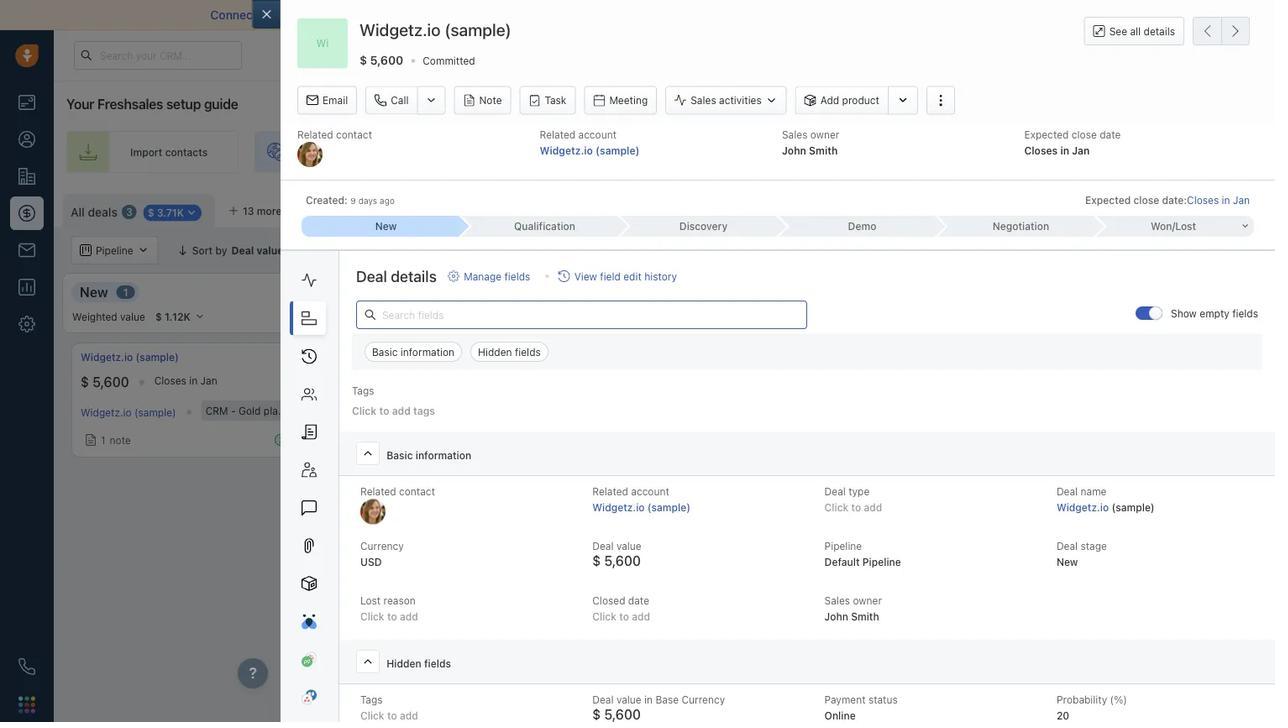 Task type: locate. For each thing, give the bounding box(es) containing it.
related account widgetz.io (sample) up deal value $ 5,600
[[593, 486, 691, 514]]

widgetz.io (sample) link up closes in jan
[[81, 350, 179, 365]]

click down the reason
[[360, 611, 385, 623]]

acme inside acme inc (sample) link
[[354, 352, 381, 363]]

2 vertical spatial 5,600
[[604, 553, 641, 569]]

2 horizontal spatial 5,600
[[604, 553, 641, 569]]

deals for import
[[1122, 203, 1148, 214]]

import inside import deals button
[[1087, 203, 1119, 214]]

1 vertical spatial value
[[617, 695, 642, 706]]

acme down $ 100
[[354, 405, 380, 417]]

$ inside deal value $ 5,600
[[593, 553, 601, 569]]

sales activities button
[[666, 86, 796, 115], [666, 86, 787, 115]]

0 vertical spatial lost
[[1176, 221, 1197, 232]]

1 horizontal spatial 1 note
[[374, 431, 404, 443]]

contact
[[336, 129, 372, 140], [399, 486, 435, 498]]

qualification up view
[[514, 221, 576, 232]]

account up invite your team
[[579, 129, 617, 140]]

your for team
[[565, 146, 587, 158]]

click down $ 100
[[352, 405, 377, 417]]

acme inc (sample) link up '100'
[[354, 350, 444, 365]]

john right route
[[782, 144, 807, 156]]

click down closed
[[593, 611, 617, 623]]

0 vertical spatial account
[[579, 129, 617, 140]]

contact up bring in website leads on the left top of page
[[336, 129, 372, 140]]

expected close date closes in jan
[[1025, 129, 1121, 156]]

pipeline up default
[[825, 541, 862, 553]]

your right invite
[[565, 146, 587, 158]]

plan
[[264, 405, 284, 417]]

0 horizontal spatial note
[[110, 435, 131, 446]]

click for lost reason click to add
[[360, 611, 385, 623]]

date:
[[1163, 194, 1187, 206]]

import
[[130, 146, 162, 158], [1087, 203, 1119, 214]]

1 vertical spatial acme inc (sample) link
[[354, 405, 442, 417]]

1 horizontal spatial expected
[[1086, 194, 1131, 206]]

value for 5,600
[[617, 541, 642, 553]]

2-
[[535, 8, 547, 22]]

all deal owners button
[[404, 236, 518, 265]]

0 horizontal spatial qualification
[[352, 284, 432, 300]]

hidden up 'nov'
[[478, 346, 512, 358]]

0 vertical spatial jan
[[1072, 144, 1090, 156]]

1 vertical spatial currency
[[682, 695, 725, 706]]

details
[[1144, 25, 1176, 37], [391, 268, 437, 286]]

2 vertical spatial sales
[[825, 596, 850, 607]]

click inside 'deal type click to add'
[[825, 502, 849, 514]]

acme inc (sample)
[[354, 352, 444, 363], [354, 405, 442, 417]]

1 horizontal spatial tags
[[413, 405, 435, 417]]

deal up closed
[[593, 541, 614, 553]]

add inside tags click to add tags
[[392, 405, 411, 417]]

information up closes in nov
[[401, 346, 455, 358]]

phone element
[[10, 650, 44, 684]]

0 horizontal spatial hidden
[[387, 659, 422, 670]]

pipeline right default
[[863, 557, 901, 568]]

container_wx8msf4aqz5i3rn1 image
[[991, 203, 1003, 214], [305, 245, 317, 256], [966, 362, 978, 374], [358, 431, 370, 443]]

1 horizontal spatial and
[[1088, 244, 1106, 256]]

don't
[[915, 8, 944, 22]]

1 horizontal spatial leads
[[774, 146, 800, 158]]

2 horizontal spatial jan
[[1234, 194, 1250, 206]]

0 horizontal spatial lost
[[360, 596, 381, 607]]

0 vertical spatial 5,600
[[370, 53, 404, 67]]

0 vertical spatial acme
[[354, 352, 381, 363]]

discovery down history
[[624, 284, 687, 300]]

deal
[[356, 268, 387, 286], [825, 486, 846, 498], [1057, 486, 1078, 498], [593, 541, 614, 553], [1057, 541, 1078, 553], [593, 695, 614, 706]]

1 vertical spatial basic
[[387, 450, 413, 462]]

lost right won in the top right of the page
[[1176, 221, 1197, 232]]

owner down default
[[853, 596, 882, 607]]

lost left the reason
[[360, 596, 381, 607]]

closes inside expected close date closes in jan
[[1025, 144, 1058, 156]]

0 horizontal spatial team
[[590, 146, 614, 158]]

1 vertical spatial date
[[628, 596, 650, 607]]

sales owner john smith down default
[[825, 596, 882, 623]]

jan up crm
[[200, 375, 217, 387]]

negotiation link
[[937, 216, 1096, 237]]

account up deal value $ 5,600
[[631, 486, 670, 498]]

1 inside 1 filter applied button
[[324, 245, 329, 256]]

related contact for deal type click to add
[[360, 486, 435, 498]]

type
[[849, 486, 870, 498]]

1 vertical spatial close
[[1134, 194, 1160, 206]]

deal inside 'deal type click to add'
[[825, 486, 846, 498]]

deal for deal name widgetz.io (sample)
[[1057, 486, 1078, 498]]

5,600 left closes in jan
[[92, 374, 129, 390]]

0 horizontal spatial sales
[[691, 95, 717, 106]]

and
[[471, 8, 491, 22], [1088, 244, 1106, 256]]

route
[[743, 146, 771, 158]]

new down widgetz.io link
[[1057, 557, 1079, 568]]

email button
[[297, 86, 357, 115]]

sales left 'activities'
[[691, 95, 717, 106]]

smith down default
[[851, 611, 880, 623]]

0 horizontal spatial all
[[71, 205, 85, 219]]

$ 5,600 up call button
[[360, 53, 404, 67]]

sales down default
[[825, 596, 850, 607]]

add for deal type click to add
[[864, 502, 883, 514]]

filter
[[332, 245, 354, 256]]

guide
[[204, 96, 238, 112]]

see all details button
[[1085, 17, 1185, 45]]

jan up search field
[[1234, 194, 1250, 206]]

Search fields text field
[[356, 301, 808, 330]]

note for $ 5,600
[[110, 435, 131, 446]]

1 team from the left
[[590, 146, 614, 158]]

your down add product button
[[815, 146, 837, 158]]

container_wx8msf4aqz5i3rn1 image inside quotas and forecasting link
[[1035, 245, 1046, 256]]

details inside button
[[1144, 25, 1176, 37]]

1 horizontal spatial add deal
[[982, 362, 1025, 374]]

see all details
[[1110, 25, 1176, 37]]

deal inside deal stage new
[[1057, 541, 1078, 553]]

create
[[975, 146, 1007, 158]]

stage
[[1081, 541, 1107, 553]]

0 vertical spatial hidden
[[478, 346, 512, 358]]

date right closed
[[628, 596, 650, 607]]

add
[[392, 405, 411, 417], [864, 502, 883, 514], [400, 611, 418, 623], [632, 611, 650, 623], [400, 710, 418, 722]]

add
[[821, 95, 840, 106], [1216, 203, 1235, 214], [723, 362, 742, 374], [982, 362, 1002, 374]]

inc down '100'
[[383, 405, 398, 417]]

new down ago
[[375, 221, 397, 232]]

1 vertical spatial qualification
[[352, 284, 432, 300]]

0 horizontal spatial close
[[1072, 129, 1097, 140]]

value for base
[[617, 695, 642, 706]]

all left 3
[[71, 205, 85, 219]]

improve
[[349, 8, 393, 22]]

jan inside expected close date closes in jan
[[1072, 144, 1090, 156]]

related up currency usd
[[360, 486, 396, 498]]

deal stage new
[[1057, 541, 1107, 568]]

probability
[[1057, 695, 1108, 706]]

add inside lost reason click to add
[[400, 611, 418, 623]]

and right quotas
[[1088, 244, 1106, 256]]

related account widgetz.io (sample)
[[540, 129, 640, 156], [593, 486, 691, 514]]

closes in nov
[[414, 375, 479, 387]]

1 vertical spatial details
[[391, 268, 437, 286]]

1 inc from the top
[[384, 352, 399, 363]]

to inside closed date click to add
[[620, 611, 629, 623]]

acme inc (sample) up '100'
[[354, 352, 444, 363]]

account for sales owner john smith
[[579, 129, 617, 140]]

deal down applied
[[356, 268, 387, 286]]

close inside expected close date closes in jan
[[1072, 129, 1097, 140]]

team
[[590, 146, 614, 158], [840, 146, 864, 158]]

tags click to add tags
[[352, 385, 435, 417]]

details down applied
[[391, 268, 437, 286]]

container_wx8msf4aqz5i3rn1 image inside settings "popup button"
[[991, 203, 1003, 214]]

1 vertical spatial inc
[[383, 405, 398, 417]]

widgetz.io (sample) link down closes in jan
[[81, 407, 176, 418]]

click down type
[[825, 502, 849, 514]]

leads right route
[[774, 146, 800, 158]]

2 horizontal spatial add deal
[[1216, 203, 1259, 214]]

activities
[[719, 95, 762, 106]]

related account widgetz.io (sample) for sales owner
[[540, 129, 640, 156]]

0 vertical spatial discovery
[[680, 221, 728, 232]]

all deals link
[[71, 204, 118, 221]]

base
[[656, 695, 679, 706]]

basic up '100'
[[372, 346, 398, 358]]

1 horizontal spatial $ 5,600
[[360, 53, 404, 67]]

your for mailbox
[[260, 8, 285, 22]]

widgetz.io (sample) link
[[540, 144, 640, 156], [81, 350, 179, 365], [81, 407, 176, 418], [593, 502, 691, 514]]

widgetz.io (sample) dialog
[[252, 0, 1276, 723]]

add product
[[821, 95, 880, 106]]

basic information up closes in nov
[[372, 346, 455, 358]]

history
[[645, 271, 677, 282]]

⌘
[[309, 205, 318, 217]]

deal up widgetz.io link
[[1057, 486, 1078, 498]]

1 value from the top
[[617, 541, 642, 553]]

days
[[359, 196, 377, 206]]

expected up sequence
[[1025, 129, 1069, 140]]

0 vertical spatial john
[[782, 144, 807, 156]]

0 horizontal spatial import
[[130, 146, 162, 158]]

0 vertical spatial sales
[[691, 95, 717, 106]]

jan right sales
[[1072, 144, 1090, 156]]

click inside lost reason click to add
[[360, 611, 385, 623]]

have
[[947, 8, 973, 22]]

1 acme from the top
[[354, 352, 381, 363]]

0 vertical spatial related account widgetz.io (sample)
[[540, 129, 640, 156]]

2 vertical spatial new
[[1057, 557, 1079, 568]]

0 horizontal spatial and
[[471, 8, 491, 22]]

1 horizontal spatial contact
[[399, 486, 435, 498]]

0 horizontal spatial date
[[628, 596, 650, 607]]

in inside expected close date closes in jan
[[1061, 144, 1070, 156]]

sales up route leads to your team
[[782, 129, 808, 140]]

close left date:
[[1134, 194, 1160, 206]]

1 vertical spatial hidden
[[387, 659, 422, 670]]

date up import deals button
[[1100, 129, 1121, 140]]

discovery up 0
[[680, 221, 728, 232]]

1 vertical spatial related account widgetz.io (sample)
[[593, 486, 691, 514]]

hidden up tags click to add
[[387, 659, 422, 670]]

1 leads from the left
[[399, 146, 425, 158]]

2 acme inc (sample) from the top
[[354, 405, 442, 417]]

closed
[[593, 596, 626, 607]]

contact for deal
[[399, 486, 435, 498]]

13 more...
[[243, 205, 291, 217]]

john down default
[[825, 611, 849, 623]]

import inside import contacts link
[[130, 146, 162, 158]]

inc inside acme inc (sample) link
[[384, 352, 399, 363]]

$ for closes in jan
[[81, 374, 89, 390]]

2 vertical spatial jan
[[200, 375, 217, 387]]

deals for all
[[88, 205, 118, 219]]

inc up '100'
[[384, 352, 399, 363]]

deal
[[1238, 203, 1259, 214], [449, 245, 469, 256], [745, 362, 765, 374], [1005, 362, 1025, 374]]

all inside button
[[433, 245, 446, 256]]

value up closed
[[617, 541, 642, 553]]

crm
[[206, 405, 228, 417]]

0
[[702, 286, 708, 298]]

1 acme inc (sample) from the top
[[354, 352, 444, 363]]

2 value from the top
[[617, 695, 642, 706]]

0 horizontal spatial account
[[579, 129, 617, 140]]

quotas and forecasting link
[[1035, 236, 1183, 265]]

1 horizontal spatial deals
[[1122, 203, 1148, 214]]

1 vertical spatial acme inc (sample)
[[354, 405, 442, 417]]

new
[[375, 221, 397, 232], [80, 284, 108, 300], [1057, 557, 1079, 568]]

created: 9 days ago
[[306, 194, 395, 206]]

tags up "crm - gold plan monthly (sample)"
[[352, 385, 374, 397]]

1 horizontal spatial account
[[631, 486, 670, 498]]

conversations.
[[648, 8, 730, 22]]

freshworks switcher image
[[18, 697, 35, 714]]

related account widgetz.io (sample) for deal type
[[593, 486, 691, 514]]

add product button
[[796, 86, 888, 115]]

closes for $ 5,600
[[154, 375, 186, 387]]

manage
[[464, 271, 502, 282]]

container_wx8msf4aqz5i3rn1 image for 1
[[358, 431, 370, 443]]

0 horizontal spatial $ 5,600
[[81, 374, 129, 390]]

discovery inside discovery link
[[680, 221, 728, 232]]

1 vertical spatial widgetz.io (sample)
[[81, 352, 179, 363]]

$ 5,600 left closes in jan
[[81, 374, 129, 390]]

0 horizontal spatial jan
[[200, 375, 217, 387]]

1 vertical spatial expected
[[1086, 194, 1131, 206]]

0 vertical spatial acme inc (sample)
[[354, 352, 444, 363]]

and left "enable"
[[471, 8, 491, 22]]

currency up usd
[[360, 541, 404, 553]]

widgetz.io (sample)
[[360, 20, 512, 39], [81, 352, 179, 363], [81, 407, 176, 418]]

import left the 'contacts'
[[130, 146, 162, 158]]

click for closed date click to add
[[593, 611, 617, 623]]

2 vertical spatial widgetz.io (sample)
[[81, 407, 176, 418]]

0 horizontal spatial 5,600
[[92, 374, 129, 390]]

email
[[323, 95, 348, 106]]

john
[[782, 144, 807, 156], [825, 611, 849, 623]]

1 acme inc (sample) link from the top
[[354, 350, 444, 365]]

deal left type
[[825, 486, 846, 498]]

0 vertical spatial value
[[617, 541, 642, 553]]

add inside widgetz.io (sample) dialog
[[821, 95, 840, 106]]

closes in jan
[[154, 375, 217, 387]]

deal left base
[[593, 695, 614, 706]]

import deals button
[[1064, 194, 1156, 223]]

Search your CRM... text field
[[74, 41, 242, 70]]

1 vertical spatial related contact
[[360, 486, 435, 498]]

1 horizontal spatial currency
[[682, 695, 725, 706]]

acme inc (sample) down '100'
[[354, 405, 442, 417]]

deal for deal stage new
[[1057, 541, 1078, 553]]

call
[[391, 95, 409, 106]]

qualification down applied
[[352, 284, 432, 300]]

add deal inside button
[[1216, 203, 1259, 214]]

import up quotas and forecasting
[[1087, 203, 1119, 214]]

0 vertical spatial close
[[1072, 129, 1097, 140]]

0 vertical spatial and
[[471, 8, 491, 22]]

0 vertical spatial inc
[[384, 352, 399, 363]]

close
[[1072, 129, 1097, 140], [1134, 194, 1160, 206]]

1 horizontal spatial your
[[565, 146, 587, 158]]

1 note for 100
[[374, 431, 404, 443]]

related contact up currency usd
[[360, 486, 435, 498]]

1 vertical spatial contact
[[399, 486, 435, 498]]

1 vertical spatial import
[[1087, 203, 1119, 214]]

team down add product
[[840, 146, 864, 158]]

email
[[616, 8, 645, 22]]

value inside deal value $ 5,600
[[617, 541, 642, 553]]

expected for expected close date:
[[1086, 194, 1131, 206]]

won
[[1151, 221, 1173, 232]]

widgetz.io (sample) up closes in jan
[[81, 352, 179, 363]]

hidden fields up 'nov'
[[478, 346, 541, 358]]

hidden fields up tags click to add
[[387, 659, 451, 670]]

1 horizontal spatial smith
[[851, 611, 880, 623]]

sales
[[691, 95, 717, 106], [782, 129, 808, 140], [825, 596, 850, 607]]

$ for closes in 7 d
[[1145, 374, 1153, 390]]

to inside tags click to add tags
[[379, 405, 389, 417]]

0 vertical spatial smith
[[809, 144, 838, 156]]

container_wx8msf4aqz5i3rn1 image
[[618, 145, 632, 159], [415, 245, 427, 256], [1035, 245, 1046, 256], [707, 362, 719, 374], [85, 435, 97, 446]]

value
[[617, 541, 642, 553], [617, 695, 642, 706]]

acme up $ 100
[[354, 352, 381, 363]]

closes
[[1025, 144, 1058, 156], [1187, 194, 1219, 206], [154, 375, 186, 387], [414, 375, 446, 387], [1218, 375, 1250, 387]]

deals inside import deals button
[[1122, 203, 1148, 214]]

1 horizontal spatial new
[[375, 221, 397, 232]]

value left base
[[617, 695, 642, 706]]

0 vertical spatial $ 5,600
[[360, 53, 404, 67]]

information down tags click to add tags
[[416, 450, 472, 462]]

related contact up bring
[[297, 129, 372, 140]]

to inside tags click to add
[[387, 710, 397, 722]]

all for deal
[[433, 245, 446, 256]]

basic down tags click to add tags
[[387, 450, 413, 462]]

0 vertical spatial currency
[[360, 541, 404, 553]]

new down all deals link on the top left
[[80, 284, 108, 300]]

date inside closed date click to add
[[628, 596, 650, 607]]

smith down add product button
[[809, 144, 838, 156]]

click inside tags click to add tags
[[352, 405, 377, 417]]

deal left stage
[[1057, 541, 1078, 553]]

related up bring
[[297, 129, 333, 140]]

click down tags
[[360, 710, 385, 722]]

note for $ 100
[[383, 431, 404, 443]]

0 horizontal spatial expected
[[1025, 129, 1069, 140]]

container_wx8msf4aqz5i3rn1 image inside invite your team link
[[618, 145, 632, 159]]

sales owner john smith down add product button
[[782, 129, 840, 156]]

5,600 up call button
[[370, 53, 404, 67]]

route leads to your team
[[743, 146, 864, 158]]

leads
[[399, 146, 425, 158], [774, 146, 800, 158]]

gold
[[239, 405, 261, 417]]

1
[[324, 245, 329, 256], [123, 286, 128, 298], [447, 286, 452, 298], [374, 431, 379, 443], [101, 435, 106, 446]]

1 horizontal spatial date
[[1100, 129, 1121, 140]]

deal inside deal value $ 5,600
[[593, 541, 614, 553]]

container_wx8msf4aqz5i3rn1 image for add deal
[[707, 362, 719, 374]]

all left owners at left
[[433, 245, 446, 256]]

2 inc from the top
[[383, 405, 398, 417]]

click inside closed date click to add
[[593, 611, 617, 623]]

1 note for 5,600
[[101, 435, 131, 446]]

1 vertical spatial pipeline
[[863, 557, 901, 568]]

expected for expected close date
[[1025, 129, 1069, 140]]

1 horizontal spatial all
[[433, 245, 446, 256]]

0 horizontal spatial add deal
[[723, 362, 765, 374]]

2 horizontal spatial new
[[1057, 557, 1079, 568]]

deal type click to add
[[825, 486, 883, 514]]

quotas and forecasting
[[1051, 244, 1166, 256]]

5,600 up closed
[[604, 553, 641, 569]]

contact up currency usd
[[399, 486, 435, 498]]

9
[[351, 196, 356, 206]]

0 horizontal spatial your
[[260, 8, 285, 22]]

jan for expected close date: closes in jan
[[1234, 194, 1250, 206]]

your left mailbox
[[260, 8, 285, 22]]

0 vertical spatial expected
[[1025, 129, 1069, 140]]

widgetz.io (sample) down closes in jan
[[81, 407, 176, 418]]

0 vertical spatial date
[[1100, 129, 1121, 140]]

$ 5,600 inside widgetz.io (sample) dialog
[[360, 53, 404, 67]]

expected up quotas and forecasting
[[1086, 194, 1131, 206]]

add inside closed date click to add
[[632, 611, 650, 623]]

expected inside expected close date closes in jan
[[1025, 129, 1069, 140]]

add inside 'deal type click to add'
[[864, 502, 883, 514]]

settings button
[[983, 194, 1056, 223]]

bring
[[319, 146, 344, 158]]

0 vertical spatial tags
[[352, 385, 374, 397]]

basic information down tags click to add tags
[[387, 450, 472, 462]]

field
[[600, 271, 621, 282]]

acme inc (sample) link
[[354, 350, 444, 365], [354, 405, 442, 417]]

1 horizontal spatial owner
[[853, 596, 882, 607]]

widgetz.io (sample) up committed
[[360, 20, 512, 39]]

enable
[[494, 8, 532, 22]]

0 horizontal spatial deals
[[88, 205, 118, 219]]

(sample)
[[445, 20, 512, 39], [596, 144, 640, 156], [136, 352, 179, 363], [401, 352, 444, 363], [400, 405, 442, 417], [328, 405, 370, 417], [134, 407, 176, 418], [648, 502, 691, 514], [1112, 502, 1155, 514]]

13 more... button
[[219, 199, 301, 223]]

acme inc (sample) link down '100'
[[354, 405, 442, 417]]

deal inside the deal name widgetz.io (sample)
[[1057, 486, 1078, 498]]

container_wx8msf4aqz5i3rn1 image for settings
[[991, 203, 1003, 214]]

leads right website
[[399, 146, 425, 158]]

date inside expected close date closes in jan
[[1100, 129, 1121, 140]]

tags down closes in nov
[[413, 405, 435, 417]]

view field edit history link
[[559, 269, 677, 284]]

team right invite
[[590, 146, 614, 158]]

default
[[825, 557, 860, 568]]



Task type: vqa. For each thing, say whether or not it's contained in the screenshot.
Press SPACE to deselect this row. row containing 52
no



Task type: describe. For each thing, give the bounding box(es) containing it.
currency usd
[[360, 541, 404, 568]]

ago
[[380, 196, 395, 206]]

0 horizontal spatial john
[[782, 144, 807, 156]]

to inside lost reason click to add
[[387, 611, 397, 623]]

website
[[359, 146, 396, 158]]

widgetz.io (sample) inside dialog
[[360, 20, 512, 39]]

import deals
[[1087, 203, 1148, 214]]

1 vertical spatial owner
[[853, 596, 882, 607]]

invite your team link
[[472, 131, 662, 173]]

qualification inside widgetz.io (sample) dialog
[[514, 221, 576, 232]]

closes for $ 100
[[414, 375, 446, 387]]

0 vertical spatial new
[[375, 221, 397, 232]]

view
[[575, 271, 597, 282]]

note button
[[454, 86, 511, 115]]

all deals 3
[[71, 205, 133, 219]]

(%)
[[1111, 695, 1128, 706]]

0 horizontal spatial details
[[391, 268, 437, 286]]

1 filter applied
[[324, 245, 393, 256]]

$ 100
[[354, 374, 389, 390]]

negotiation
[[993, 221, 1050, 232]]

won / lost
[[1151, 221, 1197, 232]]

connect your mailbox to improve deliverability and enable 2-way sync of email conversations.
[[210, 8, 730, 22]]

deal for deal type click to add
[[825, 486, 846, 498]]

lost inside lost reason click to add
[[360, 596, 381, 607]]

/
[[1173, 221, 1176, 232]]

see
[[1110, 25, 1128, 37]]

new link
[[302, 216, 460, 237]]

3,200
[[1156, 374, 1193, 390]]

1 horizontal spatial lost
[[1176, 221, 1197, 232]]

widgetz.io (sample) link up deal value $ 5,600
[[593, 502, 691, 514]]

0 vertical spatial information
[[401, 346, 455, 358]]

demo
[[848, 221, 877, 232]]

container_wx8msf4aqz5i3rn1 image for quotas and forecasting
[[1035, 245, 1046, 256]]

1 horizontal spatial 5,600
[[370, 53, 404, 67]]

0 horizontal spatial smith
[[809, 144, 838, 156]]

import for import deals
[[1087, 203, 1119, 214]]

1 vertical spatial tags
[[413, 405, 435, 417]]

widgetz.io inside the deal name widgetz.io (sample)
[[1057, 502, 1109, 514]]

0 vertical spatial pipeline
[[825, 541, 862, 553]]

⌘ o
[[309, 205, 329, 217]]

1 vertical spatial 5,600
[[92, 374, 129, 390]]

1 horizontal spatial hidden
[[478, 346, 512, 358]]

your
[[66, 96, 94, 112]]

closes for $ 3,200
[[1218, 375, 1250, 387]]

0 horizontal spatial tags
[[352, 385, 374, 397]]

0 vertical spatial basic information
[[372, 346, 455, 358]]

100
[[366, 374, 389, 390]]

manage fields
[[464, 271, 531, 282]]

container_wx8msf4aqz5i3rn1 image inside 1 filter applied button
[[305, 245, 317, 256]]

sales
[[1010, 146, 1035, 158]]

freshsales
[[97, 96, 163, 112]]

owners
[[472, 245, 507, 256]]

2 acme inc (sample) link from the top
[[354, 405, 442, 417]]

way
[[547, 8, 569, 22]]

2 horizontal spatial your
[[815, 146, 837, 158]]

0 vertical spatial basic
[[372, 346, 398, 358]]

committed
[[423, 55, 475, 67]]

close for date:
[[1134, 194, 1160, 206]]

expected close date: closes in jan
[[1086, 194, 1250, 206]]

0 horizontal spatial currency
[[360, 541, 404, 553]]

5,600 inside deal value $ 5,600
[[604, 553, 641, 569]]

1 vertical spatial smith
[[851, 611, 880, 623]]

20
[[1057, 710, 1070, 722]]

invite your team
[[536, 146, 614, 158]]

1 vertical spatial john
[[825, 611, 849, 623]]

add for closed date click to add
[[632, 611, 650, 623]]

reason
[[384, 596, 416, 607]]

2 leads from the left
[[774, 146, 800, 158]]

online
[[825, 710, 856, 722]]

more...
[[257, 205, 291, 217]]

pipeline default pipeline
[[825, 541, 901, 568]]

Search field
[[1185, 236, 1269, 265]]

empty
[[1200, 308, 1230, 320]]

start
[[991, 8, 1017, 22]]

email image
[[1109, 49, 1121, 62]]

monthly
[[287, 405, 325, 417]]

wi
[[316, 37, 329, 49]]

task
[[545, 95, 567, 106]]

widgetz.io (sample) link down meeting button
[[540, 144, 640, 156]]

usd
[[360, 557, 382, 568]]

(sample) inside the deal name widgetz.io (sample)
[[1112, 502, 1155, 514]]

demo link
[[778, 216, 937, 237]]

probability (%) 20
[[1057, 695, 1128, 722]]

jan for expected close date closes in jan
[[1072, 144, 1090, 156]]

route leads to your team link
[[679, 131, 894, 173]]

1 filter applied button
[[295, 236, 404, 265]]

task button
[[520, 86, 576, 115]]

deal value in base currency
[[593, 695, 725, 706]]

$ 3,200
[[1145, 374, 1193, 390]]

closes in 7 d
[[1218, 375, 1276, 387]]

manage fields link
[[448, 269, 531, 284]]

deal for deal value $ 5,600
[[593, 541, 614, 553]]

crm - gold plan monthly (sample)
[[206, 405, 370, 417]]

add for lost reason click to add
[[400, 611, 418, 623]]

1 vertical spatial $ 5,600
[[81, 374, 129, 390]]

0 horizontal spatial owner
[[811, 129, 840, 140]]

container_wx8msf4aqz5i3rn1 image for add deal
[[966, 362, 978, 374]]

note
[[479, 95, 502, 106]]

phone image
[[18, 659, 35, 676]]

lost reason click to add
[[360, 596, 418, 623]]

related contact for sales owner john smith
[[297, 129, 372, 140]]

1 horizontal spatial sales
[[782, 129, 808, 140]]

tags
[[360, 695, 383, 706]]

meeting button
[[584, 86, 657, 115]]

click for deal type click to add
[[825, 502, 849, 514]]

container_wx8msf4aqz5i3rn1 image inside all deal owners button
[[415, 245, 427, 256]]

account for deal type click to add
[[631, 486, 670, 498]]

3
[[126, 206, 133, 218]]

-
[[231, 405, 236, 417]]

0 horizontal spatial new
[[80, 284, 108, 300]]

status
[[869, 695, 898, 706]]

sequence
[[1038, 146, 1085, 158]]

import deals group
[[1064, 194, 1185, 223]]

7
[[1264, 375, 1270, 387]]

1 vertical spatial and
[[1088, 244, 1106, 256]]

1 horizontal spatial hidden fields
[[478, 346, 541, 358]]

quotas
[[1051, 244, 1085, 256]]

deal name widgetz.io (sample)
[[1057, 486, 1155, 514]]

all
[[1131, 25, 1141, 37]]

connect
[[210, 8, 257, 22]]

1 vertical spatial information
[[416, 450, 472, 462]]

so
[[876, 8, 889, 22]]

2 team from the left
[[840, 146, 864, 158]]

mailbox
[[288, 8, 331, 22]]

discovery link
[[619, 216, 778, 237]]

to inside 'deal type click to add'
[[852, 502, 862, 514]]

deal for deal value in base currency
[[593, 695, 614, 706]]

deal for deal details
[[356, 268, 387, 286]]

0 horizontal spatial hidden fields
[[387, 659, 451, 670]]

add deal button
[[1193, 194, 1267, 223]]

import for import contacts
[[130, 146, 162, 158]]

contact for sales
[[336, 129, 372, 140]]

created:
[[306, 194, 348, 206]]

add inside tags click to add
[[400, 710, 418, 722]]

related up deal value $ 5,600
[[593, 486, 629, 498]]

qualification link
[[460, 216, 619, 237]]

call button
[[366, 86, 417, 115]]

all for deals
[[71, 205, 85, 219]]

click inside tags click to add
[[360, 710, 385, 722]]

container_wx8msf4aqz5i3rn1 image for 1
[[85, 435, 97, 446]]

new inside deal stage new
[[1057, 557, 1079, 568]]

close for date
[[1072, 129, 1097, 140]]

you
[[892, 8, 912, 22]]

from
[[1020, 8, 1046, 22]]

related up invite
[[540, 129, 576, 140]]

forecasting
[[1109, 244, 1166, 256]]

0 vertical spatial sales owner john smith
[[782, 129, 840, 156]]

2 acme from the top
[[354, 405, 380, 417]]

contacts
[[165, 146, 208, 158]]

sync
[[572, 8, 598, 22]]

2 horizontal spatial sales
[[825, 596, 850, 607]]

1 vertical spatial basic information
[[387, 450, 472, 462]]

import contacts link
[[66, 131, 238, 173]]

create sales sequence link
[[911, 131, 1115, 173]]

$ for closes in nov
[[354, 374, 362, 390]]

1 vertical spatial discovery
[[624, 284, 687, 300]]

so you don't have to start from scratch.
[[876, 8, 1095, 22]]

1 vertical spatial sales owner john smith
[[825, 596, 882, 623]]

all deal owners
[[433, 245, 507, 256]]



